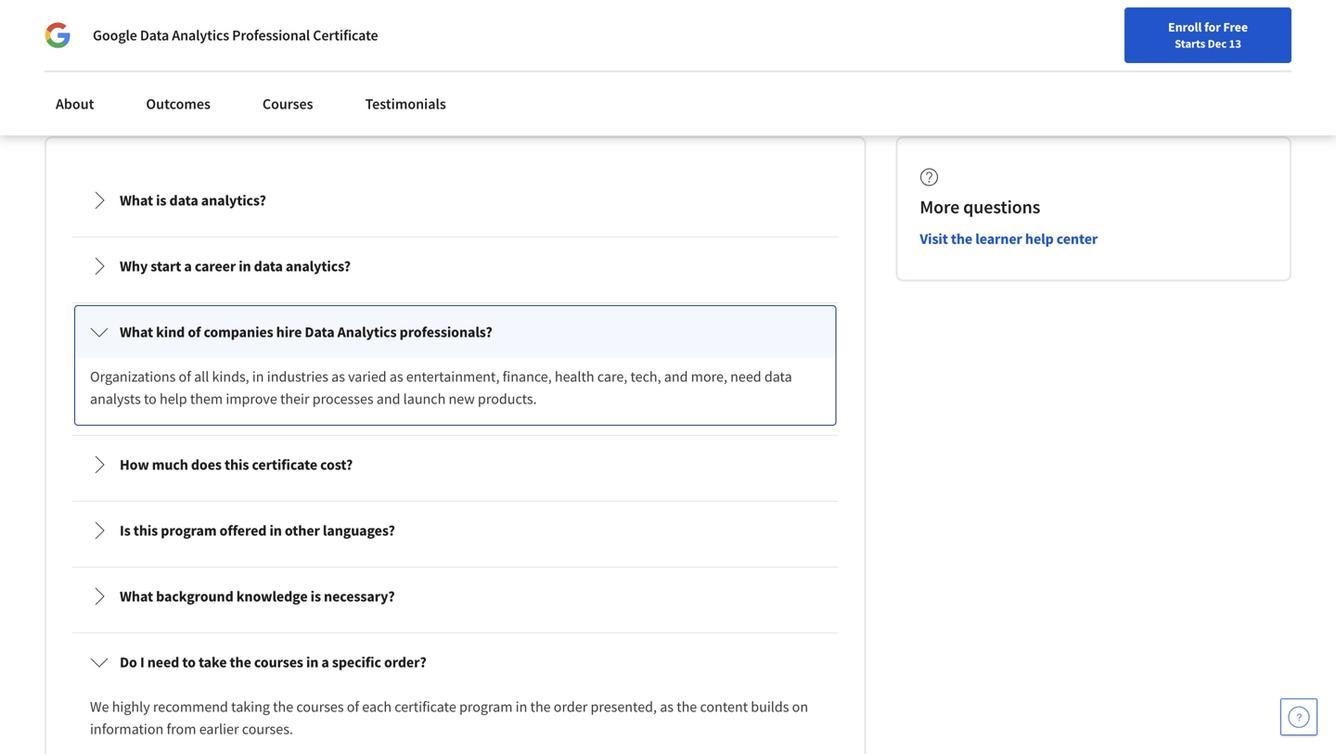 Task type: vqa. For each thing, say whether or not it's contained in the screenshot.
taking
yes



Task type: describe. For each thing, give the bounding box(es) containing it.
frequently asked questions
[[45, 81, 348, 114]]

find
[[856, 58, 880, 75]]

each
[[362, 698, 392, 716]]

visit the learner help center link
[[920, 230, 1098, 248]]

1 horizontal spatial analytics?
[[286, 257, 351, 276]]

google
[[93, 26, 137, 45]]

we
[[90, 698, 109, 716]]

is this program offered in other languages? button
[[75, 505, 835, 557]]

other
[[285, 521, 320, 540]]

how
[[120, 456, 149, 474]]

for
[[30, 9, 50, 28]]

enroll for free starts dec 13
[[1168, 19, 1248, 51]]

organizations
[[90, 367, 176, 386]]

products.
[[478, 390, 537, 408]]

entertainment,
[[406, 367, 500, 386]]

i
[[140, 653, 144, 672]]

for individuals
[[30, 9, 124, 28]]

start
[[151, 257, 181, 276]]

courses
[[262, 95, 313, 113]]

why start a career in data analytics?
[[120, 257, 351, 276]]

in for career
[[239, 257, 251, 276]]

1 horizontal spatial a
[[321, 653, 329, 672]]

certificate
[[313, 26, 378, 45]]

we highly recommend taking the courses of each certificate program in the order presented, as the content builds on information from earlier courses.
[[90, 698, 811, 738]]

care,
[[597, 367, 627, 386]]

starts
[[1175, 36, 1205, 51]]

them
[[190, 390, 223, 408]]

the right the visit
[[951, 230, 972, 248]]

is inside what is data analytics? dropdown button
[[156, 191, 166, 210]]

knowledge
[[236, 587, 308, 606]]

builds
[[751, 698, 789, 716]]

varied
[[348, 367, 387, 386]]

does
[[191, 456, 222, 474]]

cost?
[[320, 456, 353, 474]]

is this program offered in other languages?
[[120, 521, 395, 540]]

certificate inside "we highly recommend taking the courses of each certificate program in the order presented, as the content builds on information from earlier courses."
[[395, 698, 456, 716]]

do i need to take the courses in a specific order? button
[[75, 636, 835, 688]]

center
[[1057, 230, 1098, 248]]

improve
[[226, 390, 277, 408]]

this inside dropdown button
[[225, 456, 249, 474]]

1 horizontal spatial help
[[1025, 230, 1054, 248]]

of inside "we highly recommend taking the courses of each certificate program in the order presented, as the content builds on information from earlier courses."
[[347, 698, 359, 716]]

dec
[[1208, 36, 1227, 51]]

google image
[[45, 22, 71, 48]]

outcomes link
[[135, 84, 222, 124]]

companies
[[204, 323, 273, 341]]

is
[[120, 521, 131, 540]]

finance,
[[503, 367, 552, 386]]

find your new career link
[[847, 56, 981, 79]]

do i need to take the courses in a specific order?
[[120, 653, 426, 672]]

need inside the do i need to take the courses in a specific order? dropdown button
[[147, 653, 179, 672]]

0 vertical spatial questions
[[240, 81, 348, 114]]

from
[[167, 720, 196, 738]]

need inside organizations of all kinds, in industries as varied as entertainment, finance, health care, tech, and more, need data analysts to help them improve their processes and launch new products.
[[730, 367, 761, 386]]

0 horizontal spatial as
[[331, 367, 345, 386]]

as inside "we highly recommend taking the courses of each certificate program in the order presented, as the content builds on information from earlier courses."
[[660, 698, 674, 716]]

industries
[[267, 367, 328, 386]]

for
[[1204, 19, 1221, 35]]

1 horizontal spatial data
[[254, 257, 283, 276]]

of inside the what kind of companies hire data analytics professionals? dropdown button
[[188, 323, 201, 341]]

in inside the do i need to take the courses in a specific order? dropdown button
[[306, 653, 319, 672]]

their
[[280, 390, 309, 408]]

find your new career
[[856, 58, 972, 75]]

what is data analytics?
[[120, 191, 266, 210]]

program inside "we highly recommend taking the courses of each certificate program in the order presented, as the content builds on information from earlier courses."
[[459, 698, 513, 716]]

1 horizontal spatial and
[[664, 367, 688, 386]]

order
[[554, 698, 588, 716]]

individuals
[[53, 9, 124, 28]]

courses.
[[242, 720, 293, 738]]

data inside organizations of all kinds, in industries as varied as entertainment, finance, health care, tech, and more, need data analysts to help them improve their processes and launch new products.
[[764, 367, 792, 386]]

what is data analytics? button
[[75, 174, 835, 226]]

in for kinds,
[[252, 367, 264, 386]]

help inside organizations of all kinds, in industries as varied as entertainment, finance, health care, tech, and more, need data analysts to help them improve their processes and launch new products.
[[160, 390, 187, 408]]

more,
[[691, 367, 727, 386]]

earlier
[[199, 720, 239, 738]]

visit the learner help center
[[920, 230, 1098, 248]]

what background knowledge is necessary?
[[120, 587, 395, 606]]

0 horizontal spatial analytics
[[172, 26, 229, 45]]

analytics inside dropdown button
[[337, 323, 397, 341]]

testimonials
[[365, 95, 446, 113]]

offered
[[219, 521, 267, 540]]

hire
[[276, 323, 302, 341]]

order?
[[384, 653, 426, 672]]

this inside 'dropdown button'
[[133, 521, 158, 540]]



Task type: locate. For each thing, give the bounding box(es) containing it.
1 horizontal spatial data
[[305, 323, 335, 341]]

1 vertical spatial help
[[160, 390, 187, 408]]

take
[[199, 653, 227, 672]]

new
[[910, 58, 934, 75]]

help left them
[[160, 390, 187, 408]]

is left necessary?
[[310, 587, 321, 606]]

0 vertical spatial of
[[188, 323, 201, 341]]

questions up 'learner'
[[963, 195, 1040, 218]]

necessary?
[[324, 587, 395, 606]]

data
[[140, 26, 169, 45], [305, 323, 335, 341]]

frequently
[[45, 81, 165, 114]]

0 vertical spatial courses
[[254, 653, 303, 672]]

courses inside "we highly recommend taking the courses of each certificate program in the order presented, as the content builds on information from earlier courses."
[[296, 698, 344, 716]]

1 vertical spatial certificate
[[395, 698, 456, 716]]

what background knowledge is necessary? button
[[75, 571, 835, 623]]

1 vertical spatial need
[[147, 653, 179, 672]]

show notifications image
[[1120, 60, 1143, 83]]

the
[[951, 230, 972, 248], [230, 653, 251, 672], [273, 698, 293, 716], [530, 698, 551, 716], [677, 698, 697, 716]]

0 horizontal spatial and
[[376, 390, 400, 408]]

0 horizontal spatial data
[[169, 191, 198, 210]]

None search field
[[264, 49, 571, 86]]

0 vertical spatial program
[[161, 521, 217, 540]]

analytics? up why start a career in data analytics?
[[201, 191, 266, 210]]

1 horizontal spatial is
[[310, 587, 321, 606]]

what kind of companies hire data analytics professionals? button
[[75, 306, 835, 358]]

information
[[90, 720, 164, 738]]

2 vertical spatial of
[[347, 698, 359, 716]]

program left the offered
[[161, 521, 217, 540]]

data right google
[[140, 26, 169, 45]]

asked
[[170, 81, 235, 114]]

english
[[1015, 58, 1060, 77]]

a right start
[[184, 257, 192, 276]]

what for what background knowledge is necessary?
[[120, 587, 153, 606]]

analytics up asked
[[172, 26, 229, 45]]

background
[[156, 587, 234, 606]]

in inside is this program offered in other languages? 'dropdown button'
[[269, 521, 282, 540]]

0 horizontal spatial program
[[161, 521, 217, 540]]

0 horizontal spatial help
[[160, 390, 187, 408]]

this right does
[[225, 456, 249, 474]]

more questions
[[920, 195, 1040, 218]]

the inside dropdown button
[[230, 653, 251, 672]]

data inside the what kind of companies hire data analytics professionals? dropdown button
[[305, 323, 335, 341]]

1 vertical spatial data
[[254, 257, 283, 276]]

as right presented,
[[660, 698, 674, 716]]

enroll
[[1168, 19, 1202, 35]]

launch
[[403, 390, 446, 408]]

what up why
[[120, 191, 153, 210]]

analytics up varied
[[337, 323, 397, 341]]

1 horizontal spatial as
[[390, 367, 403, 386]]

and
[[664, 367, 688, 386], [376, 390, 400, 408]]

of left each
[[347, 698, 359, 716]]

in inside why start a career in data analytics? dropdown button
[[239, 257, 251, 276]]

certificate inside how much does this certificate cost? dropdown button
[[252, 456, 317, 474]]

help
[[1025, 230, 1054, 248], [160, 390, 187, 408]]

why start a career in data analytics? button
[[75, 240, 835, 292]]

organizations of all kinds, in industries as varied as entertainment, finance, health care, tech, and more, need data analysts to help them improve their processes and launch new products.
[[90, 367, 795, 408]]

3 what from the top
[[120, 587, 153, 606]]

1 vertical spatial is
[[310, 587, 321, 606]]

1 vertical spatial courses
[[296, 698, 344, 716]]

of inside organizations of all kinds, in industries as varied as entertainment, finance, health care, tech, and more, need data analysts to help them improve their processes and launch new products.
[[179, 367, 191, 386]]

why
[[120, 257, 148, 276]]

0 horizontal spatial is
[[156, 191, 166, 210]]

about link
[[45, 84, 105, 124]]

outcomes
[[146, 95, 211, 113]]

languages?
[[323, 521, 395, 540]]

1 vertical spatial questions
[[963, 195, 1040, 218]]

0 vertical spatial what
[[120, 191, 153, 210]]

in inside organizations of all kinds, in industries as varied as entertainment, finance, health care, tech, and more, need data analysts to help them improve their processes and launch new products.
[[252, 367, 264, 386]]

as right varied
[[390, 367, 403, 386]]

a
[[184, 257, 192, 276], [321, 653, 329, 672]]

questions down professional on the left of the page
[[240, 81, 348, 114]]

0 vertical spatial need
[[730, 367, 761, 386]]

and down varied
[[376, 390, 400, 408]]

2 horizontal spatial data
[[764, 367, 792, 386]]

1 horizontal spatial analytics
[[337, 323, 397, 341]]

taking
[[231, 698, 270, 716]]

1 what from the top
[[120, 191, 153, 210]]

do
[[120, 653, 137, 672]]

recommend
[[153, 698, 228, 716]]

0 vertical spatial analytics
[[172, 26, 229, 45]]

1 vertical spatial analytics?
[[286, 257, 351, 276]]

courses link
[[251, 84, 324, 124]]

0 horizontal spatial data
[[140, 26, 169, 45]]

help left center
[[1025, 230, 1054, 248]]

2 horizontal spatial as
[[660, 698, 674, 716]]

career
[[195, 257, 236, 276]]

to inside the do i need to take the courses in a specific order? dropdown button
[[182, 653, 196, 672]]

highly
[[112, 698, 150, 716]]

testimonials link
[[354, 84, 457, 124]]

1 vertical spatial and
[[376, 390, 400, 408]]

kind
[[156, 323, 185, 341]]

the right take
[[230, 653, 251, 672]]

2 what from the top
[[120, 323, 153, 341]]

data right the career
[[254, 257, 283, 276]]

specific
[[332, 653, 381, 672]]

0 vertical spatial certificate
[[252, 456, 317, 474]]

a left the specific
[[321, 653, 329, 672]]

1 horizontal spatial questions
[[963, 195, 1040, 218]]

as up processes
[[331, 367, 345, 386]]

program inside 'dropdown button'
[[161, 521, 217, 540]]

professional
[[232, 26, 310, 45]]

1 horizontal spatial this
[[225, 456, 249, 474]]

program down the do i need to take the courses in a specific order? dropdown button
[[459, 698, 513, 716]]

0 vertical spatial and
[[664, 367, 688, 386]]

1 vertical spatial to
[[182, 653, 196, 672]]

in right the career
[[239, 257, 251, 276]]

your
[[882, 58, 907, 75]]

about
[[56, 95, 94, 113]]

0 vertical spatial data
[[140, 26, 169, 45]]

1 horizontal spatial certificate
[[395, 698, 456, 716]]

how much does this certificate cost?
[[120, 456, 353, 474]]

1 horizontal spatial to
[[182, 653, 196, 672]]

in for offered
[[269, 521, 282, 540]]

0 vertical spatial is
[[156, 191, 166, 210]]

1 vertical spatial what
[[120, 323, 153, 341]]

new
[[449, 390, 475, 408]]

1 vertical spatial data
[[305, 323, 335, 341]]

0 horizontal spatial certificate
[[252, 456, 317, 474]]

1 vertical spatial this
[[133, 521, 158, 540]]

certificate
[[252, 456, 317, 474], [395, 698, 456, 716]]

in left other
[[269, 521, 282, 540]]

1 vertical spatial program
[[459, 698, 513, 716]]

what inside dropdown button
[[120, 587, 153, 606]]

2 vertical spatial data
[[764, 367, 792, 386]]

professionals?
[[400, 323, 492, 341]]

0 vertical spatial help
[[1025, 230, 1054, 248]]

list
[[69, 168, 842, 754]]

english button
[[981, 37, 1093, 97]]

certificate left cost?
[[252, 456, 317, 474]]

is up start
[[156, 191, 166, 210]]

analysts
[[90, 390, 141, 408]]

kinds,
[[212, 367, 249, 386]]

1 horizontal spatial need
[[730, 367, 761, 386]]

certificate right each
[[395, 698, 456, 716]]

the up courses.
[[273, 698, 293, 716]]

what left kind on the top of page
[[120, 323, 153, 341]]

0 horizontal spatial analytics?
[[201, 191, 266, 210]]

0 vertical spatial data
[[169, 191, 198, 210]]

data up start
[[169, 191, 198, 210]]

1 horizontal spatial program
[[459, 698, 513, 716]]

analytics? up what kind of companies hire data analytics professionals?
[[286, 257, 351, 276]]

in up improve
[[252, 367, 264, 386]]

learner
[[975, 230, 1022, 248]]

courses up taking
[[254, 653, 303, 672]]

questions
[[240, 81, 348, 114], [963, 195, 1040, 218]]

more
[[920, 195, 960, 218]]

courses inside dropdown button
[[254, 653, 303, 672]]

1 vertical spatial a
[[321, 653, 329, 672]]

13
[[1229, 36, 1241, 51]]

much
[[152, 456, 188, 474]]

what kind of companies hire data analytics professionals?
[[120, 323, 492, 341]]

what
[[120, 191, 153, 210], [120, 323, 153, 341], [120, 587, 153, 606]]

0 horizontal spatial questions
[[240, 81, 348, 114]]

1 vertical spatial analytics
[[337, 323, 397, 341]]

this right is
[[133, 521, 158, 540]]

0 horizontal spatial to
[[144, 390, 157, 408]]

to left take
[[182, 653, 196, 672]]

program
[[161, 521, 217, 540], [459, 698, 513, 716]]

health
[[555, 367, 594, 386]]

and right the tech,
[[664, 367, 688, 386]]

what left background
[[120, 587, 153, 606]]

0 horizontal spatial a
[[184, 257, 192, 276]]

is inside what background knowledge is necessary? dropdown button
[[310, 587, 321, 606]]

0 horizontal spatial this
[[133, 521, 158, 540]]

tech,
[[630, 367, 661, 386]]

in
[[239, 257, 251, 276], [252, 367, 264, 386], [269, 521, 282, 540], [306, 653, 319, 672], [516, 698, 527, 716]]

2 vertical spatial what
[[120, 587, 153, 606]]

data right hire
[[305, 323, 335, 341]]

need right i
[[147, 653, 179, 672]]

courses left each
[[296, 698, 344, 716]]

0 horizontal spatial need
[[147, 653, 179, 672]]

as
[[331, 367, 345, 386], [390, 367, 403, 386], [660, 698, 674, 716]]

1 vertical spatial of
[[179, 367, 191, 386]]

on
[[792, 698, 808, 716]]

career
[[936, 58, 972, 75]]

analytics?
[[201, 191, 266, 210], [286, 257, 351, 276]]

the left content
[[677, 698, 697, 716]]

0 vertical spatial this
[[225, 456, 249, 474]]

to down organizations
[[144, 390, 157, 408]]

need right more,
[[730, 367, 761, 386]]

the left order
[[530, 698, 551, 716]]

all
[[194, 367, 209, 386]]

what for what is data analytics?
[[120, 191, 153, 210]]

to inside organizations of all kinds, in industries as varied as entertainment, finance, health care, tech, and more, need data analysts to help them improve their processes and launch new products.
[[144, 390, 157, 408]]

how much does this certificate cost? button
[[75, 439, 835, 491]]

of left all
[[179, 367, 191, 386]]

in left order
[[516, 698, 527, 716]]

content
[[700, 698, 748, 716]]

0 vertical spatial analytics?
[[201, 191, 266, 210]]

list containing what is data analytics?
[[69, 168, 842, 754]]

presented,
[[591, 698, 657, 716]]

free
[[1223, 19, 1248, 35]]

0 vertical spatial to
[[144, 390, 157, 408]]

google data analytics professional certificate
[[93, 26, 378, 45]]

data right more,
[[764, 367, 792, 386]]

of right kind on the top of page
[[188, 323, 201, 341]]

what for what kind of companies hire data analytics professionals?
[[120, 323, 153, 341]]

0 vertical spatial a
[[184, 257, 192, 276]]

help center image
[[1288, 706, 1310, 728]]

in inside "we highly recommend taking the courses of each certificate program in the order presented, as the content builds on information from earlier courses."
[[516, 698, 527, 716]]

coursera image
[[22, 52, 140, 82]]

in left the specific
[[306, 653, 319, 672]]



